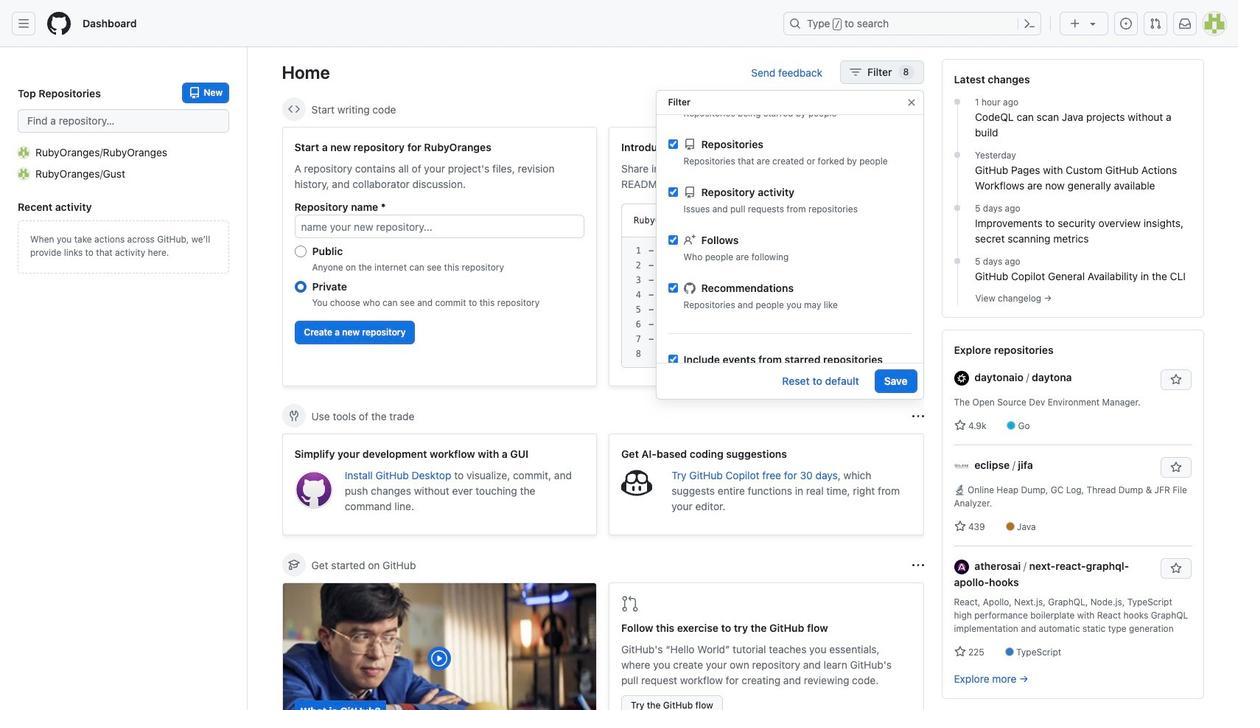 Task type: locate. For each thing, give the bounding box(es) containing it.
command palette image
[[1024, 18, 1036, 29]]

2 star image from the top
[[955, 521, 966, 532]]

None checkbox
[[669, 187, 678, 197], [669, 235, 678, 245], [669, 187, 678, 197], [669, 235, 678, 245]]

0 vertical spatial star this repository image
[[1171, 374, 1183, 386]]

introduce yourself with a profile readme element
[[609, 127, 924, 386]]

None checkbox
[[669, 139, 678, 149], [669, 283, 678, 293], [669, 355, 678, 364], [669, 139, 678, 149], [669, 283, 678, 293], [669, 355, 678, 364]]

None radio
[[295, 246, 306, 257]]

mortar board image
[[288, 559, 300, 571]]

start a new repository element
[[282, 127, 597, 386]]

issue opened image
[[1121, 18, 1133, 29]]

3 star this repository image from the top
[[1171, 563, 1183, 574]]

close menu image
[[906, 97, 918, 108]]

menu
[[657, 0, 924, 323]]

0 vertical spatial repo image
[[684, 138, 696, 150]]

0 vertical spatial dot fill image
[[952, 149, 964, 161]]

0 vertical spatial star image
[[955, 420, 966, 431]]

star image
[[955, 420, 966, 431], [955, 521, 966, 532], [955, 646, 966, 658]]

why am i seeing this? image
[[913, 104, 924, 115], [913, 559, 924, 571]]

1 why am i seeing this? image from the top
[[913, 104, 924, 115]]

1 vertical spatial star image
[[955, 521, 966, 532]]

@eclipse profile image
[[955, 459, 969, 474]]

code image
[[288, 103, 300, 115]]

explore repositories navigation
[[942, 330, 1205, 699]]

Top Repositories search field
[[18, 109, 229, 133]]

1 vertical spatial repo image
[[684, 186, 696, 198]]

1 vertical spatial star this repository image
[[1171, 462, 1183, 473]]

None radio
[[295, 281, 306, 293]]

play image
[[431, 650, 449, 667]]

2 star this repository image from the top
[[1171, 462, 1183, 473]]

2 dot fill image from the top
[[952, 202, 964, 214]]

none radio inside start a new repository element
[[295, 246, 306, 257]]

2 vertical spatial star image
[[955, 646, 966, 658]]

tools image
[[288, 410, 300, 422]]

Find a repository… text field
[[18, 109, 229, 133]]

dot fill image
[[952, 96, 964, 108], [952, 255, 964, 267]]

try the github flow element
[[609, 583, 924, 710]]

why am i seeing this? image for the "try the github flow" element
[[913, 559, 924, 571]]

name your new repository... text field
[[295, 215, 585, 238]]

notifications image
[[1180, 18, 1192, 29]]

0 vertical spatial dot fill image
[[952, 96, 964, 108]]

why am i seeing this? image
[[913, 410, 924, 422]]

@atherosai profile image
[[955, 560, 969, 575]]

triangle down image
[[1088, 18, 1100, 29]]

2 vertical spatial star this repository image
[[1171, 563, 1183, 574]]

gust image
[[18, 168, 29, 180]]

3 star image from the top
[[955, 646, 966, 658]]

dot fill image
[[952, 149, 964, 161], [952, 202, 964, 214]]

2 why am i seeing this? image from the top
[[913, 559, 924, 571]]

1 star image from the top
[[955, 420, 966, 431]]

star this repository image
[[1171, 374, 1183, 386], [1171, 462, 1183, 473], [1171, 563, 1183, 574]]

filter image
[[850, 66, 862, 78]]

0 vertical spatial why am i seeing this? image
[[913, 104, 924, 115]]

None submit
[[852, 210, 899, 231]]

1 vertical spatial dot fill image
[[952, 202, 964, 214]]

repo image
[[684, 138, 696, 150], [684, 186, 696, 198]]

1 vertical spatial why am i seeing this? image
[[913, 559, 924, 571]]

1 vertical spatial dot fill image
[[952, 255, 964, 267]]

2 repo image from the top
[[684, 186, 696, 198]]

1 star this repository image from the top
[[1171, 374, 1183, 386]]

star image for @eclipse profile image
[[955, 521, 966, 532]]



Task type: vqa. For each thing, say whether or not it's contained in the screenshot.
top star icon
yes



Task type: describe. For each thing, give the bounding box(es) containing it.
star this repository image for @eclipse profile image
[[1171, 462, 1183, 473]]

1 dot fill image from the top
[[952, 149, 964, 161]]

what is github? image
[[283, 583, 597, 710]]

1 repo image from the top
[[684, 138, 696, 150]]

none radio inside start a new repository element
[[295, 281, 306, 293]]

get ai-based coding suggestions element
[[609, 434, 924, 535]]

what is github? element
[[282, 583, 597, 710]]

plus image
[[1070, 18, 1082, 29]]

person add image
[[684, 234, 696, 246]]

none submit inside 'introduce yourself with a profile readme' element
[[852, 210, 899, 231]]

github desktop image
[[295, 470, 333, 509]]

star this repository image for @atherosai profile image
[[1171, 563, 1183, 574]]

2 dot fill image from the top
[[952, 255, 964, 267]]

git pull request image
[[1150, 18, 1162, 29]]

why am i seeing this? image for 'introduce yourself with a profile readme' element
[[913, 104, 924, 115]]

simplify your development workflow with a gui element
[[282, 434, 597, 535]]

rubyoranges image
[[18, 146, 29, 158]]

star image for @atherosai profile image
[[955, 646, 966, 658]]

1 dot fill image from the top
[[952, 96, 964, 108]]

@daytonaio profile image
[[955, 371, 969, 386]]

explore element
[[942, 59, 1205, 710]]

homepage image
[[47, 12, 71, 35]]

star this repository image for @daytonaio profile image
[[1171, 374, 1183, 386]]

mark github image
[[684, 282, 696, 294]]

git pull request image
[[622, 595, 639, 613]]

star image for @daytonaio profile image
[[955, 420, 966, 431]]



